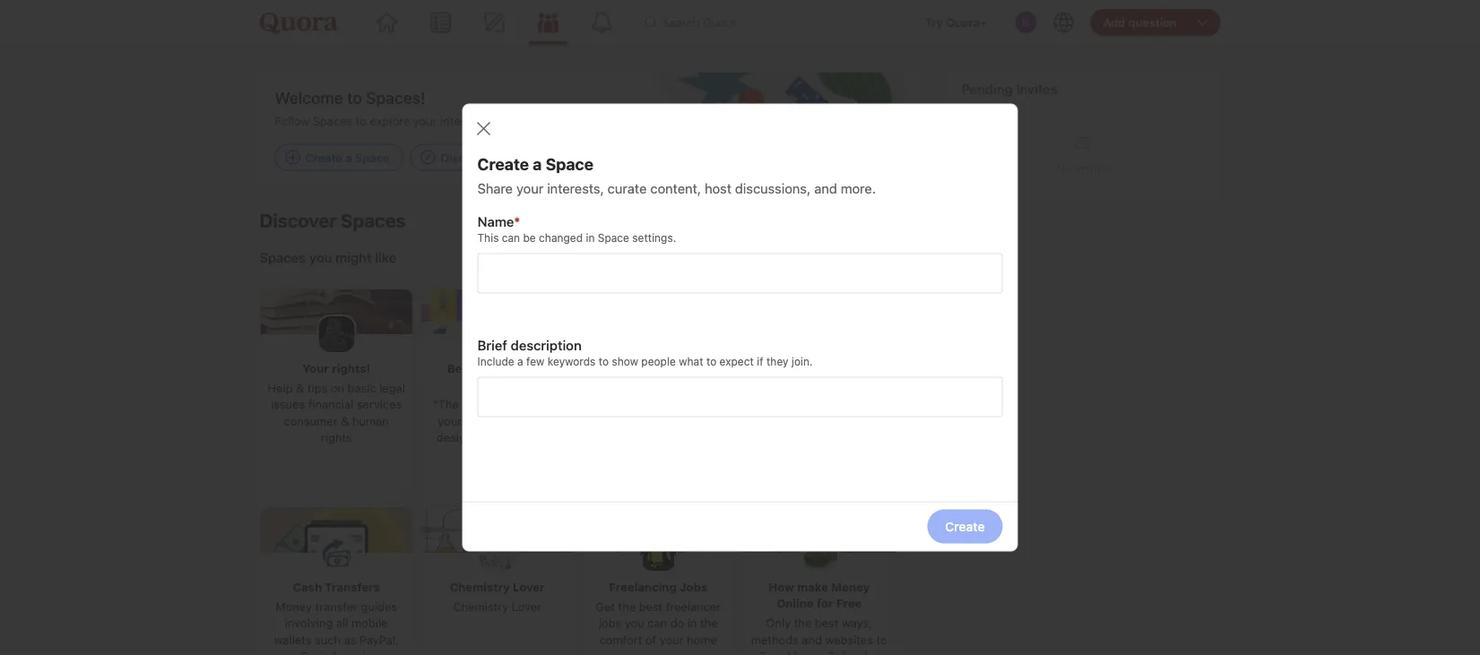 Task type: describe. For each thing, give the bounding box(es) containing it.
spaces left might
[[260, 249, 306, 265]]

chemistry
[[453, 600, 508, 614]]

do
[[670, 616, 684, 630]]

impeccable
[[772, 398, 834, 411]]

rights
[[321, 430, 352, 444]]

quora.
[[507, 114, 544, 128]]

like
[[375, 249, 396, 265]]

chemistry lover
[[453, 600, 542, 614]]

best for websites
[[815, 616, 839, 630]]

if
[[757, 355, 763, 368]]

0 vertical spatial &
[[296, 381, 304, 395]]

add question element
[[1091, 9, 1221, 36]]

services
[[357, 398, 402, 411]]

united
[[625, 430, 661, 444]]

your inside "the perfect symbol for your brand's success, designed just for you."
[[438, 414, 462, 427]]

freelancer
[[666, 600, 721, 614]]

create a space button
[[275, 144, 403, 171]]

a for create a space share your interests, curate content, host discussions, and more.
[[533, 154, 542, 173]]

try quora+ button
[[912, 9, 1001, 36]]

settings.
[[632, 232, 676, 244]]

"the perfect symbol for your brand's success, designed just for you."
[[433, 398, 562, 444]]

help & tips on basic legal issues financial services consumer & human rights
[[268, 381, 405, 444]]

the inside news, politics, health and discussions about the united states of america (usa)
[[604, 430, 621, 444]]

chefs
[[780, 414, 810, 427]]

to left spaces!
[[347, 88, 362, 108]]

try
[[925, 16, 943, 29]]

websites
[[825, 633, 873, 646]]

what
[[679, 355, 703, 368]]

designed
[[436, 430, 486, 444]]

might
[[335, 249, 372, 265]]

legal
[[379, 381, 405, 395]]

issues
[[271, 398, 305, 411]]

the right get
[[618, 600, 636, 614]]

discover spaces inside discover spaces button
[[441, 151, 533, 164]]

discussions,
[[735, 180, 811, 196]]

be
[[523, 232, 536, 244]]

"the
[[433, 398, 459, 411]]

of inside get the best freelancer jobs you can do in the comfort of your home
[[645, 633, 656, 646]]

the up home
[[700, 616, 718, 630]]

home
[[687, 633, 717, 646]]

to inside only the best ways, methods and websites to earn money online f
[[876, 633, 887, 646]]

create for create a space share your interests, curate content, host discussions, and more.
[[477, 154, 529, 173]]

interests
[[440, 114, 487, 128]]

spaces up like
[[341, 209, 406, 232]]

in inside name * this can be changed in space settings.
[[586, 232, 595, 244]]

states
[[664, 430, 698, 444]]

on inside welcome to spaces! follow spaces to explore your interests on quora.
[[490, 114, 504, 128]]

and down impeccable
[[813, 414, 833, 427]]

space for create a space
[[355, 151, 390, 164]]

expect
[[720, 355, 754, 368]]

and inside only the best ways, methods and websites to earn money online f
[[802, 633, 822, 646]]

get the best freelancer jobs you can do in the comfort of your home
[[596, 600, 721, 646]]

few
[[526, 355, 544, 368]]

follow
[[275, 114, 309, 128]]

secrets
[[841, 381, 881, 395]]

no
[[1056, 162, 1072, 175]]

perfect
[[462, 398, 502, 411]]

welcome to spaces! follow spaces to explore your interests on quora.
[[275, 88, 544, 128]]

brand's
[[465, 414, 506, 427]]

to left show
[[599, 355, 609, 368]]

spaces!
[[366, 88, 425, 108]]

your inside create a space share your interests, curate content, host discussions, and more.
[[516, 180, 544, 196]]

only
[[766, 616, 791, 630]]

about
[[688, 414, 719, 427]]

curate
[[608, 180, 647, 196]]

only the best ways, methods and websites to earn money online f
[[751, 616, 887, 655]]

1 vertical spatial for
[[512, 430, 528, 444]]

more.
[[841, 180, 876, 196]]

discover spaces button
[[410, 144, 546, 171]]

people
[[641, 355, 676, 368]]

brief description include a few keywords to show people what to expect if they join.
[[477, 337, 813, 368]]

earn
[[759, 649, 783, 655]]

comfort
[[599, 633, 642, 646]]

share
[[477, 180, 513, 196]]

basic
[[347, 381, 376, 395]]

space for create a space share your interests, curate content, host discussions, and more.
[[546, 154, 593, 173]]

spaces inside welcome to spaces! follow spaces to explore your interests on quora.
[[313, 114, 353, 128]]

the inside only the best ways, methods and websites to earn money online f
[[794, 616, 812, 630]]

keywords
[[547, 355, 596, 368]]

you inside get the best freelancer jobs you can do in the comfort of your home
[[625, 616, 644, 630]]

(usa)
[[666, 447, 698, 460]]

symbol
[[505, 398, 544, 411]]

and inside create a space share your interests, curate content, host discussions, and more.
[[814, 180, 837, 196]]

0 vertical spatial for
[[547, 398, 562, 411]]

and inside news, politics, health and discussions about the united states of america (usa)
[[598, 414, 618, 427]]

tips
[[307, 381, 327, 395]]

politics,
[[637, 398, 679, 411]]

share
[[808, 381, 838, 395]]

pending
[[961, 81, 1013, 97]]

add question
[[1103, 16, 1177, 29]]

can inside get the best freelancer jobs you can do in the comfort of your home
[[648, 616, 667, 630]]

changed
[[539, 232, 583, 244]]

lover
[[512, 600, 542, 614]]

human
[[352, 414, 389, 427]]

health
[[683, 398, 716, 411]]

post
[[757, 381, 781, 395]]

spaces you might like
[[260, 249, 396, 265]]

news,
[[600, 398, 634, 411]]



Task type: vqa. For each thing, say whether or not it's contained in the screenshot.
"The
yes



Task type: locate. For each thing, give the bounding box(es) containing it.
create
[[305, 151, 342, 164], [477, 154, 529, 173]]

of inside news, politics, health and discussions about the united states of america (usa)
[[702, 430, 713, 444]]

create down "follow"
[[305, 151, 342, 164]]

discover
[[441, 151, 489, 164], [260, 209, 337, 232]]

1 horizontal spatial you
[[625, 616, 644, 630]]

1 vertical spatial of
[[702, 430, 713, 444]]

help
[[268, 381, 293, 395]]

this
[[477, 232, 499, 244]]

description
[[511, 337, 582, 353]]

2 vertical spatial of
[[645, 633, 656, 646]]

a inside button
[[345, 151, 352, 164]]

1 horizontal spatial space
[[546, 154, 593, 173]]

0 vertical spatial can
[[502, 232, 520, 244]]

best left freelancer at the left
[[639, 600, 663, 614]]

discover down interests
[[441, 151, 489, 164]]

success,
[[509, 414, 557, 427]]

post and share secrets of impeccable cooking from chefs and amateurs
[[752, 381, 887, 427]]

to left explore
[[356, 114, 367, 128]]

space left settings.
[[598, 232, 629, 244]]

and up impeccable
[[785, 381, 805, 395]]

0 horizontal spatial create
[[305, 151, 342, 164]]

0 horizontal spatial space
[[355, 151, 390, 164]]

1 vertical spatial on
[[331, 381, 344, 395]]

name * this can be changed in space settings.
[[477, 214, 676, 244]]

discover inside button
[[441, 151, 489, 164]]

spaces inside discover spaces button
[[492, 151, 533, 164]]

on left quora.
[[490, 114, 504, 128]]

no invites
[[1056, 162, 1110, 175]]

and down news,
[[598, 414, 618, 427]]

0 vertical spatial discover
[[441, 151, 489, 164]]

*
[[514, 214, 520, 229]]

invites
[[1016, 81, 1058, 97]]

the
[[604, 430, 621, 444], [618, 600, 636, 614], [700, 616, 718, 630], [794, 616, 812, 630]]

1 horizontal spatial discover spaces
[[441, 151, 533, 164]]

just
[[490, 430, 509, 444]]

1 vertical spatial discover spaces
[[260, 209, 406, 232]]

show
[[612, 355, 638, 368]]

in right changed
[[586, 232, 595, 244]]

to
[[347, 88, 362, 108], [356, 114, 367, 128], [599, 355, 609, 368], [706, 355, 716, 368], [876, 633, 887, 646]]

include
[[477, 355, 514, 368]]

they
[[766, 355, 789, 368]]

create for create a space
[[305, 151, 342, 164]]

0 horizontal spatial &
[[296, 381, 304, 395]]

and
[[814, 180, 837, 196], [785, 381, 805, 395], [598, 414, 618, 427], [813, 414, 833, 427], [802, 633, 822, 646]]

on inside help & tips on basic legal issues financial services consumer & human rights
[[331, 381, 344, 395]]

explore
[[370, 114, 410, 128]]

space inside name * this can be changed in space settings.
[[598, 232, 629, 244]]

you
[[309, 249, 332, 265], [625, 616, 644, 630]]

amateurs
[[836, 414, 887, 427]]

of up the from
[[758, 398, 769, 411]]

space up interests,
[[546, 154, 593, 173]]

1 horizontal spatial best
[[815, 616, 839, 630]]

your
[[413, 114, 437, 128], [516, 180, 544, 196], [438, 414, 462, 427], [660, 633, 683, 646]]

a for create a space
[[345, 151, 352, 164]]

space inside button
[[355, 151, 390, 164]]

online
[[826, 649, 861, 655]]

content,
[[650, 180, 701, 196]]

best up websites
[[815, 616, 839, 630]]

your inside get the best freelancer jobs you can do in the comfort of your home
[[660, 633, 683, 646]]

space down explore
[[355, 151, 390, 164]]

2 horizontal spatial space
[[598, 232, 629, 244]]

can left the 'do'
[[648, 616, 667, 630]]

question
[[1128, 16, 1177, 29]]

and left more.
[[814, 180, 837, 196]]

1 vertical spatial discover
[[260, 209, 337, 232]]

best for can
[[639, 600, 663, 614]]

1 horizontal spatial for
[[547, 398, 562, 411]]

0 horizontal spatial can
[[502, 232, 520, 244]]

1 vertical spatial &
[[341, 414, 349, 427]]

your inside welcome to spaces! follow spaces to explore your interests on quora.
[[413, 114, 437, 128]]

name
[[477, 214, 514, 229]]

your right explore
[[413, 114, 437, 128]]

best inside only the best ways, methods and websites to earn money online f
[[815, 616, 839, 630]]

of right 'comfort'
[[645, 633, 656, 646]]

1 horizontal spatial of
[[702, 430, 713, 444]]

your down "the
[[438, 414, 462, 427]]

0 horizontal spatial of
[[645, 633, 656, 646]]

a inside create a space share your interests, curate content, host discussions, and more.
[[533, 154, 542, 173]]

1 vertical spatial you
[[625, 616, 644, 630]]

of down about
[[702, 430, 713, 444]]

for up success,
[[547, 398, 562, 411]]

in right the 'do'
[[687, 616, 697, 630]]

spaces down welcome
[[313, 114, 353, 128]]

for right just
[[512, 430, 528, 444]]

the right only at the bottom of the page
[[794, 616, 812, 630]]

you."
[[531, 430, 558, 444]]

money
[[787, 649, 823, 655]]

and up money
[[802, 633, 822, 646]]

discover spaces up share
[[441, 151, 533, 164]]

1 vertical spatial best
[[815, 616, 839, 630]]

2 horizontal spatial of
[[758, 398, 769, 411]]

a inside 'brief description include a few keywords to show people what to expect if they join.'
[[517, 355, 523, 368]]

space inside create a space share your interests, curate content, host discussions, and more.
[[546, 154, 593, 173]]

create inside create a space share your interests, curate content, host discussions, and more.
[[477, 154, 529, 173]]

& up rights
[[341, 414, 349, 427]]

0 horizontal spatial you
[[309, 249, 332, 265]]

0 vertical spatial best
[[639, 600, 663, 614]]

consumer
[[284, 414, 338, 427]]

0 horizontal spatial discover spaces
[[260, 209, 406, 232]]

0 vertical spatial of
[[758, 398, 769, 411]]

1 horizontal spatial discover
[[441, 151, 489, 164]]

on up financial
[[331, 381, 344, 395]]

1 horizontal spatial create
[[477, 154, 529, 173]]

in inside get the best freelancer jobs you can do in the comfort of your home
[[687, 616, 697, 630]]

1 vertical spatial can
[[648, 616, 667, 630]]

create up share
[[477, 154, 529, 173]]

discover spaces up spaces you might like
[[260, 209, 406, 232]]

1 horizontal spatial a
[[517, 355, 523, 368]]

1 vertical spatial in
[[687, 616, 697, 630]]

host
[[705, 180, 732, 196]]

ways,
[[842, 616, 872, 630]]

0 vertical spatial you
[[309, 249, 332, 265]]

you left might
[[309, 249, 332, 265]]

your right share
[[516, 180, 544, 196]]

the left the united
[[604, 430, 621, 444]]

create inside create a space button
[[305, 151, 342, 164]]

add
[[1103, 16, 1125, 29]]

&
[[296, 381, 304, 395], [341, 414, 349, 427]]

0 horizontal spatial in
[[586, 232, 595, 244]]

spaces up share
[[492, 151, 533, 164]]

create a space share your interests, curate content, host discussions, and more.
[[477, 154, 876, 196]]

2 horizontal spatial a
[[533, 154, 542, 173]]

brief
[[477, 337, 507, 353]]

can
[[502, 232, 520, 244], [648, 616, 667, 630]]

0 horizontal spatial discover
[[260, 209, 337, 232]]

financial
[[308, 398, 354, 411]]

& left tips
[[296, 381, 304, 395]]

can down *
[[502, 232, 520, 244]]

0 horizontal spatial for
[[512, 430, 528, 444]]

methods
[[751, 633, 799, 646]]

spaces
[[313, 114, 353, 128], [492, 151, 533, 164], [341, 209, 406, 232], [260, 249, 306, 265]]

join.
[[792, 355, 813, 368]]

create a space
[[305, 151, 390, 164]]

to right websites
[[876, 633, 887, 646]]

of inside the post and share secrets of impeccable cooking from chefs and amateurs
[[758, 398, 769, 411]]

1 horizontal spatial can
[[648, 616, 667, 630]]

cooking
[[838, 398, 880, 411]]

discover up spaces you might like
[[260, 209, 337, 232]]

jobs
[[599, 616, 622, 630]]

your down the 'do'
[[660, 633, 683, 646]]

welcome
[[275, 88, 343, 108]]

can inside name * this can be changed in space settings.
[[502, 232, 520, 244]]

0 vertical spatial discover spaces
[[441, 151, 533, 164]]

discover spaces
[[441, 151, 533, 164], [260, 209, 406, 232]]

from
[[752, 414, 777, 427]]

quora+
[[946, 16, 987, 29]]

best inside get the best freelancer jobs you can do in the comfort of your home
[[639, 600, 663, 614]]

0 vertical spatial in
[[586, 232, 595, 244]]

america
[[618, 447, 663, 460]]

0 vertical spatial on
[[490, 114, 504, 128]]

to right what
[[706, 355, 716, 368]]

1 horizontal spatial on
[[490, 114, 504, 128]]

discussions
[[621, 414, 684, 427]]

you up 'comfort'
[[625, 616, 644, 630]]

interests,
[[547, 180, 604, 196]]

0 horizontal spatial best
[[639, 600, 663, 614]]

1 horizontal spatial &
[[341, 414, 349, 427]]

in
[[586, 232, 595, 244], [687, 616, 697, 630]]

pending invites
[[961, 81, 1058, 97]]

on
[[490, 114, 504, 128], [331, 381, 344, 395]]

get
[[596, 600, 615, 614]]

a
[[345, 151, 352, 164], [533, 154, 542, 173], [517, 355, 523, 368]]

1 horizontal spatial in
[[687, 616, 697, 630]]

0 horizontal spatial on
[[331, 381, 344, 395]]

0 horizontal spatial a
[[345, 151, 352, 164]]

add question button
[[1091, 9, 1186, 36]]



